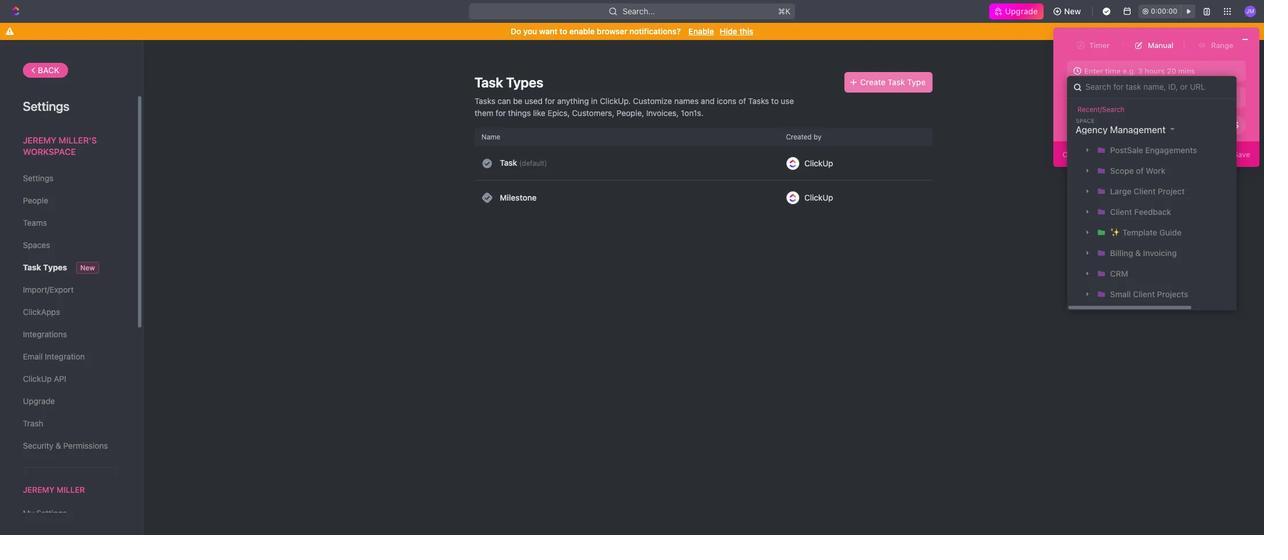 Task type: vqa. For each thing, say whether or not it's contained in the screenshot.
Quick Start: Marketing
no



Task type: describe. For each thing, give the bounding box(es) containing it.
icons
[[717, 96, 736, 106]]

task...
[[1109, 92, 1130, 102]]

⌘k
[[778, 6, 791, 16]]

1 vertical spatial of
[[1136, 166, 1144, 176]]

my settings
[[23, 509, 67, 519]]

0 vertical spatial upgrade
[[1005, 6, 1038, 16]]

clickup for task
[[804, 158, 833, 168]]

2 vertical spatial settings
[[36, 509, 67, 519]]

security
[[23, 441, 53, 451]]

client for large
[[1134, 187, 1156, 196]]

✨ template guide
[[1110, 228, 1182, 238]]

new inside button
[[1064, 6, 1081, 16]]

manual
[[1148, 40, 1174, 50]]

management
[[1110, 125, 1166, 135]]

task inside "create task type" 'button'
[[888, 77, 905, 87]]

1on1s.
[[681, 108, 703, 118]]

task
[[1219, 93, 1234, 102]]

& for security
[[56, 441, 61, 451]]

small client projects
[[1110, 290, 1188, 299]]

1 horizontal spatial types
[[506, 74, 543, 90]]

new button
[[1048, 2, 1088, 21]]

0 horizontal spatial to
[[560, 26, 567, 36]]

teams
[[23, 218, 47, 228]]

+
[[1194, 93, 1199, 102]]

email integration link
[[23, 347, 114, 367]]

spaces
[[23, 240, 50, 250]]

api
[[54, 374, 66, 384]]

import/export link
[[23, 281, 114, 300]]

1 horizontal spatial for
[[545, 96, 555, 106]]

jeremy for jeremy miller's workspace
[[23, 135, 56, 145]]

create
[[860, 77, 886, 87]]

invoices,
[[646, 108, 679, 118]]

settings element
[[0, 40, 143, 536]]

milestone
[[500, 193, 537, 203]]

permissions
[[63, 441, 108, 451]]

& for billing
[[1135, 248, 1141, 258]]

billing & invoicing
[[1110, 248, 1177, 258]]

task types inside 'settings' element
[[23, 263, 67, 272]]

Search for task name, ID, or URL text field
[[1067, 76, 1237, 99]]

by
[[814, 133, 822, 141]]

agency
[[1076, 125, 1108, 135]]

recent/search space agency management
[[1076, 105, 1166, 135]]

you
[[523, 26, 537, 36]]

1 vertical spatial settings
[[23, 173, 53, 183]]

template
[[1122, 228, 1157, 238]]

email integration
[[23, 352, 85, 362]]

people,
[[617, 108, 644, 118]]

enable
[[689, 26, 714, 36]]

do
[[511, 26, 521, 36]]

in
[[591, 96, 598, 106]]

want
[[539, 26, 557, 36]]

0:00:00 button
[[1139, 5, 1195, 18]]

clickup api
[[23, 374, 66, 384]]

scope
[[1110, 166, 1134, 176]]

create task type
[[860, 77, 926, 87]]

0 vertical spatial task types
[[475, 74, 543, 90]]

scope of work
[[1110, 166, 1165, 176]]

integrations link
[[23, 325, 114, 345]]

client for small
[[1133, 290, 1155, 299]]

security & permissions link
[[23, 437, 114, 456]]

integration
[[45, 352, 85, 362]]

to inside tasks can be used for anything in clickup. customize names and icons of tasks to use them for things like epics, customers, people, invoices, 1on1s.
[[771, 96, 779, 106]]

+ new task
[[1194, 93, 1234, 102]]

teams link
[[23, 214, 114, 233]]

use
[[781, 96, 794, 106]]

large
[[1110, 187, 1132, 196]]

do you want to enable browser notifications? enable hide this
[[511, 26, 753, 36]]

postsale engagements
[[1110, 145, 1197, 155]]

create task type button
[[844, 72, 933, 93]]

task left (default)
[[500, 158, 517, 168]]

things
[[508, 108, 531, 118]]

epics,
[[548, 108, 570, 118]]

1 tasks from the left
[[475, 96, 495, 106]]

0:00:00
[[1151, 7, 1177, 15]]

clickup inside 'settings' element
[[23, 374, 52, 384]]

customers,
[[572, 108, 614, 118]]

when:
[[1067, 121, 1088, 129]]

jeremy miller
[[23, 485, 85, 495]]

0 horizontal spatial for
[[496, 108, 506, 118]]

be
[[513, 96, 522, 106]]

✨
[[1110, 228, 1120, 238]]

back link
[[23, 63, 68, 78]]

select task...
[[1085, 92, 1130, 102]]

anything
[[557, 96, 589, 106]]

like
[[533, 108, 545, 118]]

guide
[[1159, 228, 1182, 238]]

security & permissions
[[23, 441, 108, 451]]

0 vertical spatial settings
[[23, 99, 70, 114]]

types inside 'settings' element
[[43, 263, 67, 272]]

hide
[[720, 26, 737, 36]]

small
[[1110, 290, 1131, 299]]



Task type: locate. For each thing, give the bounding box(es) containing it.
0 vertical spatial clickup
[[804, 158, 833, 168]]

upgrade link
[[989, 3, 1044, 19], [23, 392, 114, 412]]

people
[[23, 196, 48, 206]]

clickapps
[[23, 307, 60, 317]]

0 horizontal spatial upgrade link
[[23, 392, 114, 412]]

1 vertical spatial &
[[56, 441, 61, 451]]

jeremy up my settings
[[23, 485, 54, 495]]

feedback
[[1134, 207, 1171, 217]]

0 horizontal spatial task types
[[23, 263, 67, 272]]

& right security
[[56, 441, 61, 451]]

1 horizontal spatial &
[[1135, 248, 1141, 258]]

and
[[701, 96, 715, 106]]

2 horizontal spatial new
[[1201, 93, 1217, 102]]

new inside 'settings' element
[[80, 264, 95, 272]]

client down large
[[1110, 207, 1132, 217]]

0 vertical spatial types
[[506, 74, 543, 90]]

1 vertical spatial for
[[496, 108, 506, 118]]

0 horizontal spatial &
[[56, 441, 61, 451]]

enable
[[569, 26, 595, 36]]

1 vertical spatial upgrade
[[23, 397, 55, 406]]

2 tasks from the left
[[748, 96, 769, 106]]

jeremy for jeremy miller
[[23, 485, 54, 495]]

my settings link
[[23, 504, 114, 524]]

trash link
[[23, 414, 114, 434]]

my
[[23, 509, 34, 519]]

upgrade inside 'settings' element
[[23, 397, 55, 406]]

2 jeremy from the top
[[23, 485, 54, 495]]

names
[[674, 96, 699, 106]]

settings link
[[23, 169, 114, 188]]

select
[[1085, 92, 1107, 102]]

this
[[739, 26, 753, 36]]

can
[[498, 96, 511, 106]]

to left use
[[771, 96, 779, 106]]

jeremy miller's workspace
[[23, 135, 97, 157]]

trash
[[23, 419, 43, 429]]

recent/search
[[1077, 105, 1125, 114]]

1 horizontal spatial tasks
[[748, 96, 769, 106]]

0 vertical spatial &
[[1135, 248, 1141, 258]]

settings right my
[[36, 509, 67, 519]]

engagements
[[1145, 145, 1197, 155]]

upgrade link up trash link
[[23, 392, 114, 412]]

types up import/export on the left of page
[[43, 263, 67, 272]]

1 vertical spatial to
[[771, 96, 779, 106]]

task up can
[[475, 74, 503, 90]]

of left work
[[1136, 166, 1144, 176]]

clickup api link
[[23, 370, 114, 389]]

1 horizontal spatial task types
[[475, 74, 543, 90]]

& inside security & permissions link
[[56, 441, 61, 451]]

task inside 'settings' element
[[23, 263, 41, 272]]

settings down back link
[[23, 99, 70, 114]]

1 horizontal spatial new
[[1064, 6, 1081, 16]]

& right billing
[[1135, 248, 1141, 258]]

0 vertical spatial for
[[545, 96, 555, 106]]

select task... button
[[1067, 87, 1183, 108]]

email
[[23, 352, 43, 362]]

1 vertical spatial clickup
[[804, 193, 833, 203]]

types up be
[[506, 74, 543, 90]]

browser
[[597, 26, 627, 36]]

upgrade link inside 'settings' element
[[23, 392, 114, 412]]

0 vertical spatial jeremy
[[23, 135, 56, 145]]

0 horizontal spatial new
[[80, 264, 95, 272]]

1 vertical spatial upgrade link
[[23, 392, 114, 412]]

postsale
[[1110, 145, 1143, 155]]

spaces link
[[23, 236, 114, 255]]

client right the small
[[1133, 290, 1155, 299]]

tasks up them
[[475, 96, 495, 106]]

jeremy
[[23, 135, 56, 145], [23, 485, 54, 495]]

0 horizontal spatial types
[[43, 263, 67, 272]]

tasks can be used for anything in clickup. customize names and icons of tasks to use them for things like epics, customers, people, invoices, 1on1s.
[[475, 96, 794, 118]]

0 vertical spatial of
[[739, 96, 746, 106]]

0 horizontal spatial tasks
[[475, 96, 495, 106]]

for up epics,
[[545, 96, 555, 106]]

client feedback
[[1110, 207, 1171, 217]]

0 horizontal spatial of
[[739, 96, 746, 106]]

for down can
[[496, 108, 506, 118]]

miller
[[57, 485, 85, 495]]

0 vertical spatial client
[[1134, 187, 1156, 196]]

upgrade
[[1005, 6, 1038, 16], [23, 397, 55, 406]]

task
[[475, 74, 503, 90], [888, 77, 905, 87], [500, 158, 517, 168], [23, 263, 41, 272]]

0 vertical spatial to
[[560, 26, 567, 36]]

created
[[786, 133, 812, 141]]

work
[[1146, 166, 1165, 176]]

jeremy inside jeremy miller's workspace
[[23, 135, 56, 145]]

workspace
[[23, 146, 76, 157]]

to right want
[[560, 26, 567, 36]]

1 vertical spatial task types
[[23, 263, 67, 272]]

1 vertical spatial types
[[43, 263, 67, 272]]

task types up can
[[475, 74, 543, 90]]

space
[[1076, 117, 1095, 124]]

1 vertical spatial jeremy
[[23, 485, 54, 495]]

Enter time e.g. 3 hours 20 mins text field
[[1067, 61, 1246, 81]]

1 horizontal spatial upgrade
[[1005, 6, 1038, 16]]

them
[[475, 108, 493, 118]]

2 vertical spatial client
[[1133, 290, 1155, 299]]

client
[[1134, 187, 1156, 196], [1110, 207, 1132, 217], [1133, 290, 1155, 299]]

task left 'type'
[[888, 77, 905, 87]]

clickup
[[804, 158, 833, 168], [804, 193, 833, 203], [23, 374, 52, 384]]

search...
[[623, 6, 655, 16]]

for
[[545, 96, 555, 106], [496, 108, 506, 118]]

clickapps link
[[23, 303, 114, 322]]

2 vertical spatial clickup
[[23, 374, 52, 384]]

back
[[38, 65, 59, 75]]

1 vertical spatial client
[[1110, 207, 1132, 217]]

miller's
[[59, 135, 97, 145]]

tasks left use
[[748, 96, 769, 106]]

of inside tasks can be used for anything in clickup. customize names and icons of tasks to use them for things like epics, customers, people, invoices, 1on1s.
[[739, 96, 746, 106]]

task types up import/export on the left of page
[[23, 263, 67, 272]]

upgrade left the new button
[[1005, 6, 1038, 16]]

1 vertical spatial new
[[1201, 93, 1217, 102]]

client up "client feedback"
[[1134, 187, 1156, 196]]

integrations
[[23, 330, 67, 339]]

1 jeremy from the top
[[23, 135, 56, 145]]

task down spaces
[[23, 263, 41, 272]]

upgrade link left the new button
[[989, 3, 1044, 19]]

invoicing
[[1143, 248, 1177, 258]]

type
[[907, 77, 926, 87]]

large client project
[[1110, 187, 1185, 196]]

0 vertical spatial upgrade link
[[989, 3, 1044, 19]]

tasks
[[475, 96, 495, 106], [748, 96, 769, 106]]

1 horizontal spatial of
[[1136, 166, 1144, 176]]

settings up people
[[23, 173, 53, 183]]

project
[[1158, 187, 1185, 196]]

settings
[[23, 99, 70, 114], [23, 173, 53, 183], [36, 509, 67, 519]]

2 vertical spatial new
[[80, 264, 95, 272]]

types
[[506, 74, 543, 90], [43, 263, 67, 272]]

created by
[[786, 133, 822, 141]]

to
[[560, 26, 567, 36], [771, 96, 779, 106]]

jeremy up workspace
[[23, 135, 56, 145]]

import/export
[[23, 285, 74, 295]]

(default)
[[519, 159, 547, 168]]

billing
[[1110, 248, 1133, 258]]

people link
[[23, 191, 114, 211]]

used
[[525, 96, 543, 106]]

clickup for milestone
[[804, 193, 833, 203]]

0 vertical spatial new
[[1064, 6, 1081, 16]]

0 horizontal spatial upgrade
[[23, 397, 55, 406]]

upgrade down clickup api
[[23, 397, 55, 406]]

projects
[[1157, 290, 1188, 299]]

1 horizontal spatial upgrade link
[[989, 3, 1044, 19]]

of right icons
[[739, 96, 746, 106]]

task (default)
[[500, 158, 547, 168]]

notifications?
[[630, 26, 681, 36]]

1 horizontal spatial to
[[771, 96, 779, 106]]



